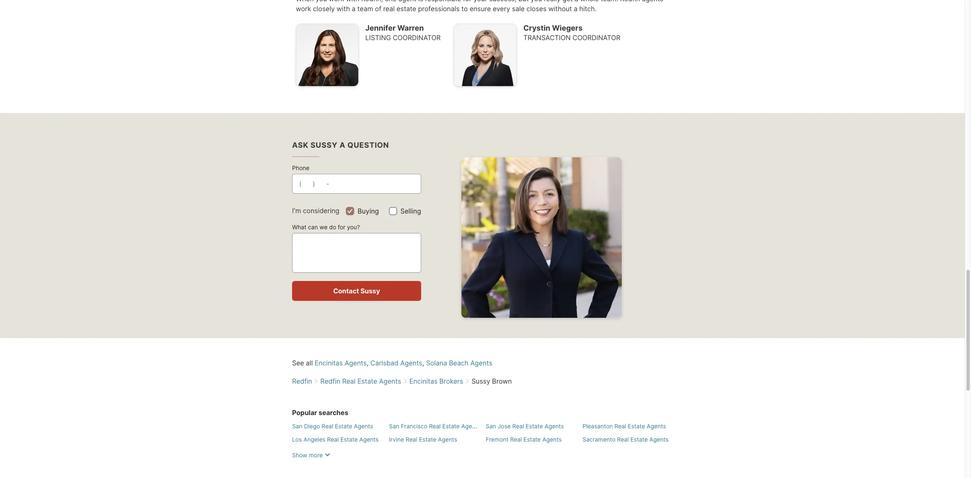 Task type: locate. For each thing, give the bounding box(es) containing it.
redfin right the redfin link
[[321, 377, 341, 385]]

san up irvine on the bottom left of page
[[389, 423, 400, 430]]

question
[[348, 141, 389, 149]]

you up closely
[[316, 0, 327, 3]]

None text field
[[299, 238, 414, 268]]

0 horizontal spatial agent image
[[296, 24, 359, 87]]

is
[[419, 0, 424, 3]]

selling
[[401, 207, 422, 215]]

coordinator down warren
[[393, 34, 441, 42]]

brown
[[492, 377, 512, 385]]

beach
[[449, 359, 469, 367]]

0 horizontal spatial you
[[316, 0, 327, 3]]

redfin inside when you work with redfin, one agent is responsible for your success, but you really get a whole team. redfin agents work closely with a team of real estate professionals to ensure every sale closes without a hitch.
[[621, 0, 641, 3]]

1 coordinator from the left
[[393, 34, 441, 42]]

agent image for jennifer
[[296, 24, 359, 87]]

estate up sacramento real estate agents
[[628, 423, 646, 430]]

work up closely
[[329, 0, 344, 3]]

1 horizontal spatial san
[[389, 423, 400, 430]]

work
[[329, 0, 344, 3], [296, 5, 311, 13]]

2 horizontal spatial sussy
[[472, 377, 491, 385]]

encinitas down the solana
[[410, 377, 438, 385]]

coordinator down hitch.
[[573, 34, 621, 42]]

irvine real estate agents
[[389, 436, 458, 443]]

real
[[343, 377, 356, 385], [322, 423, 334, 430], [429, 423, 441, 430], [513, 423, 524, 430], [615, 423, 627, 430], [327, 436, 339, 443], [406, 436, 418, 443], [511, 436, 522, 443], [618, 436, 629, 443]]

buying
[[358, 207, 379, 215]]

los angeles real estate agents
[[292, 436, 379, 443]]

more
[[309, 452, 323, 459]]

1 agent image from the left
[[296, 24, 359, 87]]

for right do
[[338, 224, 346, 231]]

1 vertical spatial work
[[296, 5, 311, 13]]

phone
[[292, 165, 310, 172]]

estate up los angeles real estate agents link
[[335, 423, 353, 430]]

sussy right ask
[[311, 141, 338, 149]]

Selling checkbox
[[389, 207, 397, 215]]

sussy left 'brown'
[[472, 377, 491, 385]]

redfin real estate agents
[[321, 377, 401, 385]]

a right get
[[575, 0, 579, 3]]

agents
[[345, 359, 367, 367], [401, 359, 423, 367], [471, 359, 493, 367], [379, 377, 401, 385], [354, 423, 373, 430], [462, 423, 481, 430], [545, 423, 564, 430], [647, 423, 667, 430], [360, 436, 379, 443], [438, 436, 458, 443], [543, 436, 562, 443], [650, 436, 669, 443]]

real
[[384, 5, 395, 13]]

transaction
[[524, 34, 571, 42]]

with
[[346, 0, 360, 3], [337, 5, 350, 13]]

2 san from the left
[[389, 423, 400, 430]]

pleasanton real estate agents link
[[583, 423, 667, 430]]

a
[[575, 0, 579, 3], [352, 5, 356, 13], [574, 5, 578, 13], [340, 141, 346, 149]]

2 horizontal spatial san
[[486, 423, 497, 430]]

do
[[329, 224, 336, 231]]

estate up irvine real estate agents
[[443, 423, 460, 430]]

san diego real estate agents link
[[292, 423, 373, 430]]

1 vertical spatial encinitas
[[410, 377, 438, 385]]

with right closely
[[337, 5, 350, 13]]

jennifer
[[366, 24, 396, 32]]

2 agent image from the left
[[454, 24, 517, 87]]

redfin
[[621, 0, 641, 3], [292, 377, 312, 385], [321, 377, 341, 385]]

agents left 'jose'
[[462, 423, 481, 430]]

san
[[292, 423, 303, 430], [389, 423, 400, 430], [486, 423, 497, 430]]

encinitas right all at the left bottom of the page
[[315, 359, 343, 367]]

san for san francisco real estate agents
[[389, 423, 400, 430]]

san up los
[[292, 423, 303, 430]]

agent image
[[296, 24, 359, 87], [454, 24, 517, 87]]

0 horizontal spatial coordinator
[[393, 34, 441, 42]]

coordinator for wiegers
[[573, 34, 621, 42]]

popular searches
[[292, 409, 349, 417]]

san francisco real estate agents link
[[389, 422, 481, 430]]

for up to
[[463, 0, 472, 3]]

considering
[[303, 207, 340, 215]]

2 vertical spatial sussy
[[472, 377, 491, 385]]

2 , from the left
[[423, 359, 425, 367]]

san for san jose real estate agents
[[486, 423, 497, 430]]

1 vertical spatial for
[[338, 224, 346, 231]]

1 vertical spatial sussy
[[361, 287, 380, 295]]

encinitas brokers
[[410, 377, 464, 385]]

1 horizontal spatial ,
[[423, 359, 425, 367]]

estate down the "san jose real estate agents"
[[524, 436, 541, 443]]

1 san from the left
[[292, 423, 303, 430]]

with up team
[[346, 0, 360, 3]]

encinitas
[[315, 359, 343, 367], [410, 377, 438, 385]]

work down when
[[296, 5, 311, 13]]

0 vertical spatial sussy
[[311, 141, 338, 149]]

2 horizontal spatial redfin
[[621, 0, 641, 3]]

3 san from the left
[[486, 423, 497, 430]]

sussy right contact
[[361, 287, 380, 295]]

1 horizontal spatial agent image
[[454, 24, 517, 87]]

irvine real estate agents link
[[389, 436, 458, 443]]

sussy brown
[[472, 377, 512, 385]]

san inside 'link'
[[389, 423, 400, 430]]

los angeles real estate agents link
[[292, 436, 379, 443]]

crystin wiegers transaction coordinator
[[524, 24, 621, 42]]

0 horizontal spatial work
[[296, 5, 311, 13]]

0 horizontal spatial san
[[292, 423, 303, 430]]

0 horizontal spatial sussy
[[311, 141, 338, 149]]

, left carlsbad
[[367, 359, 369, 367]]

real inside 'link'
[[429, 423, 441, 430]]

you
[[316, 0, 327, 3], [531, 0, 542, 3]]

estate down san francisco real estate agents
[[419, 436, 437, 443]]

of
[[375, 5, 382, 13]]

team
[[358, 5, 373, 13]]

real up sacramento real estate agents
[[615, 423, 627, 430]]

sussy inside button
[[361, 287, 380, 295]]

0 horizontal spatial redfin
[[292, 377, 312, 385]]

0 vertical spatial work
[[329, 0, 344, 3]]

1 horizontal spatial work
[[329, 0, 344, 3]]

(      )      - text field
[[299, 179, 414, 189]]

closely
[[313, 5, 335, 13]]

redfin right team. at the top of the page
[[621, 0, 641, 3]]

i'm
[[292, 207, 301, 215]]

estate down pleasanton real estate agents
[[631, 436, 648, 443]]

1 horizontal spatial coordinator
[[573, 34, 621, 42]]

los
[[292, 436, 302, 443]]

agents up los angeles real estate agents link
[[354, 423, 373, 430]]

1 you from the left
[[316, 0, 327, 3]]

2 coordinator from the left
[[573, 34, 621, 42]]

solana
[[426, 359, 448, 367]]

real up irvine real estate agents
[[429, 423, 441, 430]]

coordinator inside jennifer warren listing coordinator
[[393, 34, 441, 42]]

san francisco real estate agents
[[389, 423, 481, 430]]

1 horizontal spatial you
[[531, 0, 542, 3]]

1 horizontal spatial encinitas
[[410, 377, 438, 385]]

real down san diego real estate agents
[[327, 436, 339, 443]]

we
[[320, 224, 328, 231]]

1 , from the left
[[367, 359, 369, 367]]

0 horizontal spatial ,
[[367, 359, 369, 367]]

agent image for crystin
[[454, 24, 517, 87]]

real up 'searches'
[[343, 377, 356, 385]]

1 horizontal spatial for
[[463, 0, 472, 3]]

san left 'jose'
[[486, 423, 497, 430]]

redfin down see
[[292, 377, 312, 385]]

to
[[462, 5, 468, 13]]

coordinator
[[393, 34, 441, 42], [573, 34, 621, 42]]

agents left the solana
[[401, 359, 423, 367]]

1 horizontal spatial redfin
[[321, 377, 341, 385]]

hitch.
[[580, 5, 597, 13]]

,
[[367, 359, 369, 367], [423, 359, 425, 367]]

0 vertical spatial for
[[463, 0, 472, 3]]

agents down see all encinitas agents , carlsbad agents , solana beach agents
[[379, 377, 401, 385]]

1 horizontal spatial sussy
[[361, 287, 380, 295]]

estate
[[358, 377, 378, 385], [335, 423, 353, 430], [443, 423, 460, 430], [526, 423, 543, 430], [628, 423, 646, 430], [341, 436, 358, 443], [419, 436, 437, 443], [524, 436, 541, 443], [631, 436, 648, 443]]

a left team
[[352, 5, 356, 13]]

real down pleasanton real estate agents
[[618, 436, 629, 443]]

coordinator inside "crystin wiegers transaction coordinator"
[[573, 34, 621, 42]]

sussy for contact
[[361, 287, 380, 295]]

0 horizontal spatial encinitas
[[315, 359, 343, 367]]

can
[[308, 224, 318, 231]]

, left the solana
[[423, 359, 425, 367]]

you up closes
[[531, 0, 542, 3]]

jose
[[498, 423, 511, 430]]

closes
[[527, 5, 547, 13]]



Task type: describe. For each thing, give the bounding box(es) containing it.
estate down carlsbad
[[358, 377, 378, 385]]

searches
[[319, 409, 349, 417]]

contact sussy button
[[292, 281, 422, 301]]

a left hitch.
[[574, 5, 578, 13]]

fremont
[[486, 436, 509, 443]]

diego
[[304, 423, 320, 430]]

one
[[385, 0, 397, 3]]

a left question at the left of page
[[340, 141, 346, 149]]

san jose real estate agents
[[486, 423, 564, 430]]

redfin for the redfin link
[[292, 377, 312, 385]]

get
[[563, 0, 573, 3]]

popular
[[292, 409, 317, 417]]

agents down the "san jose real estate agents"
[[543, 436, 562, 443]]

estate down san diego real estate agents link
[[341, 436, 358, 443]]

jennifer warren listing coordinator
[[366, 24, 441, 42]]

agents up the fremont real estate agents link
[[545, 423, 564, 430]]

real down 'searches'
[[322, 423, 334, 430]]

0 vertical spatial encinitas
[[315, 359, 343, 367]]

0 vertical spatial with
[[346, 0, 360, 3]]

real right 'jose'
[[513, 423, 524, 430]]

all
[[306, 359, 313, 367]]

see
[[292, 359, 304, 367]]

redfin real estate agents link
[[321, 377, 401, 385]]

agents down "pleasanton real estate agents" link
[[650, 436, 669, 443]]

professionals
[[418, 5, 460, 13]]

when you work with redfin, one agent is responsible for your success, but you really get a whole team. redfin agents work closely with a team of real estate professionals to ensure every sale closes without a hitch.
[[296, 0, 664, 13]]

show
[[292, 452, 308, 459]]

agent
[[399, 0, 417, 3]]

pleasanton
[[583, 423, 613, 430]]

ask sussy a question
[[292, 141, 389, 149]]

real down the francisco
[[406, 436, 418, 443]]

when
[[296, 0, 314, 3]]

but
[[519, 0, 529, 3]]

pleasanton real estate agents
[[583, 423, 667, 430]]

1 vertical spatial with
[[337, 5, 350, 13]]

really
[[544, 0, 561, 3]]

contact sussy
[[334, 287, 380, 295]]

warren
[[398, 24, 424, 32]]

san diego real estate agents
[[292, 423, 373, 430]]

Buying checkbox
[[346, 207, 355, 215]]

wiegers
[[552, 24, 583, 32]]

what can we do for you?
[[292, 224, 360, 231]]

irvine
[[389, 436, 404, 443]]

agents up sussy brown
[[471, 359, 493, 367]]

san jose real estate agents link
[[486, 423, 564, 430]]

responsible
[[425, 0, 462, 3]]

contact
[[334, 287, 359, 295]]

your
[[474, 0, 488, 3]]

estate up fremont real estate agents
[[526, 423, 543, 430]]

agents down san francisco real estate agents
[[438, 436, 458, 443]]

redfin,
[[361, 0, 383, 3]]

sale
[[512, 5, 525, 13]]

brokers
[[440, 377, 464, 385]]

you?
[[347, 224, 360, 231]]

0 horizontal spatial for
[[338, 224, 346, 231]]

angeles
[[304, 436, 326, 443]]

show more link
[[292, 448, 333, 460]]

team.
[[601, 0, 619, 3]]

2 you from the left
[[531, 0, 542, 3]]

sacramento
[[583, 436, 616, 443]]

carlsbad
[[371, 359, 399, 367]]

fremont real estate agents link
[[486, 436, 562, 443]]

what
[[292, 224, 307, 231]]

encinitas brokers link
[[410, 377, 464, 385]]

whole
[[581, 0, 599, 3]]

fremont real estate agents
[[486, 436, 562, 443]]

show more
[[292, 452, 323, 459]]

agents up sacramento real estate agents
[[647, 423, 667, 430]]

agents left irvine on the bottom left of page
[[360, 436, 379, 443]]

agents
[[643, 0, 664, 3]]

sacramento real estate agents link
[[583, 436, 669, 443]]

redfin for redfin real estate agents
[[321, 377, 341, 385]]

every
[[493, 5, 511, 13]]

redfin link
[[292, 377, 312, 385]]

san for san diego real estate agents
[[292, 423, 303, 430]]

see all encinitas agents , carlsbad agents , solana beach agents
[[292, 359, 493, 367]]

francisco
[[401, 423, 428, 430]]

for inside when you work with redfin, one agent is responsible for your success, but you really get a whole team. redfin agents work closely with a team of real estate professionals to ensure every sale closes without a hitch.
[[463, 0, 472, 3]]

without
[[549, 5, 572, 13]]

estate
[[397, 5, 417, 13]]

ensure
[[470, 5, 491, 13]]

real down the "san jose real estate agents"
[[511, 436, 522, 443]]

ask
[[292, 141, 309, 149]]

sussy for ask
[[311, 141, 338, 149]]

coordinator for warren
[[393, 34, 441, 42]]

crystin
[[524, 24, 551, 32]]

estate inside 'link'
[[443, 423, 460, 430]]

agents up redfin real estate agents link
[[345, 359, 367, 367]]

i'm considering
[[292, 207, 340, 215]]

success,
[[490, 0, 517, 3]]

agents inside san francisco real estate agents 'link'
[[462, 423, 481, 430]]

listing
[[366, 34, 391, 42]]

sacramento real estate agents
[[583, 436, 669, 443]]



Task type: vqa. For each thing, say whether or not it's contained in the screenshot.
Westlake Village Apartments For Rent
no



